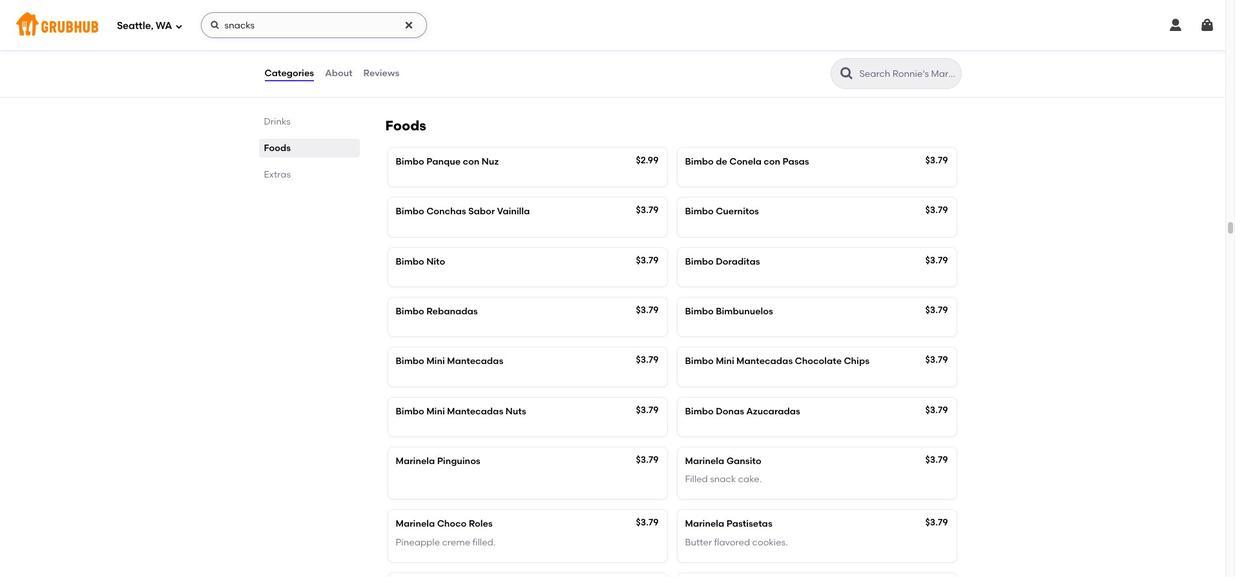 Task type: vqa. For each thing, say whether or not it's contained in the screenshot.
topmost THE FOODS
yes



Task type: locate. For each thing, give the bounding box(es) containing it.
about button
[[325, 50, 353, 97]]

bimbo left de
[[686, 156, 714, 167]]

mini up marinela pinguinos
[[427, 406, 445, 417]]

marinela pastisetas
[[686, 519, 773, 530]]

de
[[716, 156, 728, 167]]

bimbo left rebanadas
[[396, 306, 425, 317]]

mantecadas left 'nuts'
[[447, 406, 504, 417]]

355
[[396, 2, 412, 13]]

reviews
[[364, 68, 400, 79]]

1 horizontal spatial svg image
[[1169, 17, 1184, 33]]

azucaradas
[[747, 406, 801, 417]]

marinela up butter
[[686, 519, 725, 530]]

cake.
[[739, 475, 762, 486]]

$3.79 for bimbo conchas sabor vainilla
[[636, 205, 659, 216]]

bimbo doraditas
[[686, 256, 761, 267]]

drink
[[746, 47, 769, 58]]

filled snack cake.
[[686, 475, 762, 486]]

1 con from the left
[[463, 156, 480, 167]]

marinela pinguinos
[[396, 456, 481, 467]]

pasas
[[783, 156, 810, 167]]

svg image
[[1200, 17, 1216, 33], [404, 20, 414, 30], [175, 22, 183, 30]]

bimbo left bimbunuelos
[[686, 306, 714, 317]]

bimbo for bimbo nito
[[396, 256, 425, 267]]

bimbo bimbunuelos
[[686, 306, 774, 317]]

16
[[396, 65, 405, 76]]

bimbo up marinela pinguinos
[[396, 406, 425, 417]]

355 ml. button
[[388, 0, 667, 27]]

seattle, wa
[[117, 20, 172, 31]]

mantecadas for bimbo mini mantecadas nuts
[[447, 406, 504, 417]]

$3.79 for bimbo mini mantecadas nuts
[[636, 405, 659, 416]]

foods
[[386, 118, 427, 134], [264, 143, 291, 154]]

drinks tab
[[264, 115, 355, 129]]

mantecadas up bimbo mini mantecadas nuts
[[447, 356, 504, 367]]

$2.99 for full throttle
[[636, 46, 659, 57]]

mini
[[427, 356, 445, 367], [716, 356, 735, 367], [427, 406, 445, 417]]

$3.79 for bimbo donas azucaradas
[[926, 405, 949, 416]]

marinela for marinela pinguinos
[[396, 456, 435, 467]]

flavored
[[715, 538, 751, 549]]

bimbo
[[396, 156, 425, 167], [686, 156, 714, 167], [396, 206, 425, 217], [686, 206, 714, 217], [396, 256, 425, 267], [686, 256, 714, 267], [396, 306, 425, 317], [686, 306, 714, 317], [396, 356, 425, 367], [686, 356, 714, 367], [396, 406, 425, 417], [686, 406, 714, 417]]

$3.79
[[926, 155, 949, 166], [636, 205, 659, 216], [926, 205, 949, 216], [636, 255, 659, 266], [926, 255, 949, 266], [636, 305, 659, 316], [926, 305, 949, 316], [636, 355, 659, 366], [926, 355, 949, 366], [636, 405, 659, 416], [926, 405, 949, 416], [636, 455, 659, 466], [926, 455, 949, 466], [636, 518, 659, 529], [926, 518, 949, 529]]

0 horizontal spatial svg image
[[210, 20, 220, 30]]

extras tab
[[264, 168, 355, 182]]

nuts
[[506, 406, 527, 417]]

full throttle
[[396, 47, 448, 58]]

foods inside tab
[[264, 143, 291, 154]]

$3.79 for bimbo nito
[[636, 255, 659, 266]]

0 horizontal spatial con
[[463, 156, 480, 167]]

2 con from the left
[[764, 156, 781, 167]]

mantecadas up the azucaradas
[[737, 356, 793, 367]]

filled
[[686, 475, 708, 486]]

vainilla
[[497, 206, 530, 217]]

0 horizontal spatial foods
[[264, 143, 291, 154]]

marinela up pineapple
[[396, 519, 435, 530]]

$2.99
[[636, 46, 659, 57], [926, 46, 949, 57], [636, 155, 659, 166]]

1 vertical spatial foods
[[264, 143, 291, 154]]

foods tab
[[264, 142, 355, 155]]

$3.79 for bimbo bimbunuelos
[[926, 305, 949, 316]]

bimbo left cuernitos
[[686, 206, 714, 217]]

bimbo for bimbo bimbunuelos
[[686, 306, 714, 317]]

con left pasas
[[764, 156, 781, 167]]

pineapple
[[396, 538, 440, 549]]

bimbo down bimbo rebanadas at left bottom
[[396, 356, 425, 367]]

355 ml.
[[396, 2, 427, 13]]

mantecadas
[[447, 356, 504, 367], [737, 356, 793, 367], [447, 406, 504, 417]]

marinela left "pinguinos"
[[396, 456, 435, 467]]

throttle
[[413, 47, 448, 58]]

categories
[[265, 68, 314, 79]]

bimbo donas azucaradas
[[686, 406, 801, 417]]

chips
[[844, 356, 870, 367]]

mini for bimbo mini mantecadas nuts
[[427, 406, 445, 417]]

1 horizontal spatial con
[[764, 156, 781, 167]]

con left nuz
[[463, 156, 480, 167]]

bimbo mini mantecadas
[[396, 356, 504, 367]]

marinela for marinela pastisetas
[[686, 519, 725, 530]]

bimbo left donas
[[686, 406, 714, 417]]

foods up extras
[[264, 143, 291, 154]]

marinela up filled
[[686, 456, 725, 467]]

mini down the bimbo bimbunuelos
[[716, 356, 735, 367]]

con
[[463, 156, 480, 167], [764, 156, 781, 167]]

Search for food, convenience, alcohol... search field
[[201, 12, 427, 38]]

about
[[325, 68, 353, 79]]

foods up bimbo panque con nuz
[[386, 118, 427, 134]]

snack
[[711, 475, 736, 486]]

gansito
[[727, 456, 762, 467]]

butter
[[686, 538, 712, 549]]

bimbo left panque
[[396, 156, 425, 167]]

mini for bimbo mini mantecadas
[[427, 356, 445, 367]]

doraditas
[[716, 256, 761, 267]]

bimbo down the bimbo bimbunuelos
[[686, 356, 714, 367]]

bimbo left nito
[[396, 256, 425, 267]]

marinela
[[396, 456, 435, 467], [686, 456, 725, 467], [396, 519, 435, 530], [686, 519, 725, 530]]

full
[[396, 47, 411, 58]]

svg image
[[1169, 17, 1184, 33], [210, 20, 220, 30]]

bimbo for bimbo mini mantecadas
[[396, 356, 425, 367]]

bimbo for bimbo rebanadas
[[396, 306, 425, 317]]

marinela gansito
[[686, 456, 762, 467]]

mini down bimbo rebanadas at left bottom
[[427, 356, 445, 367]]

bimbo for bimbo doraditas
[[686, 256, 714, 267]]

bimbo left 'conchas'
[[396, 206, 425, 217]]

bimbo left doraditas
[[686, 256, 714, 267]]

$3.79 for marinela pinguinos
[[636, 455, 659, 466]]

$3.79 for bimbo de conela con pasas
[[926, 155, 949, 166]]

2 horizontal spatial svg image
[[1200, 17, 1216, 33]]

1 horizontal spatial svg image
[[404, 20, 414, 30]]

1 horizontal spatial foods
[[386, 118, 427, 134]]



Task type: describe. For each thing, give the bounding box(es) containing it.
bimbo mini mantecadas nuts
[[396, 406, 527, 417]]

nito
[[427, 256, 446, 267]]

donas
[[716, 406, 745, 417]]

bimbo for bimbo de conela con pasas
[[686, 156, 714, 167]]

pastisetas
[[727, 519, 773, 530]]

bimbo for bimbo mini mantecadas nuts
[[396, 406, 425, 417]]

categories button
[[264, 50, 315, 97]]

bimbo conchas sabor vainilla
[[396, 206, 530, 217]]

butter flavored cookies.
[[686, 538, 788, 549]]

main navigation navigation
[[0, 0, 1226, 50]]

drinks
[[264, 116, 291, 127]]

oz.
[[407, 65, 419, 76]]

$3.79 for bimbo mini mantecadas
[[636, 355, 659, 366]]

0 horizontal spatial svg image
[[175, 22, 183, 30]]

bimbo for bimbo conchas sabor vainilla
[[396, 206, 425, 217]]

marinela for marinela gansito
[[686, 456, 725, 467]]

cookies.
[[753, 538, 788, 549]]

reign
[[686, 47, 711, 58]]

seattle,
[[117, 20, 154, 31]]

roles
[[469, 519, 493, 530]]

conchas
[[427, 206, 467, 217]]

$3.79 for bimbo mini mantecadas chocolate chips
[[926, 355, 949, 366]]

0 vertical spatial foods
[[386, 118, 427, 134]]

wa
[[156, 20, 172, 31]]

filled.
[[473, 538, 496, 549]]

bimbo panque con nuz
[[396, 156, 499, 167]]

Search Ronnie's Market search field
[[859, 68, 958, 80]]

$3.79 for bimbo cuernitos
[[926, 205, 949, 216]]

pinguinos
[[437, 456, 481, 467]]

bimbo for bimbo panque con nuz
[[396, 156, 425, 167]]

$3.79 for bimbo doraditas
[[926, 255, 949, 266]]

marinela choco roles
[[396, 519, 493, 530]]

bimbo de conela con pasas
[[686, 156, 810, 167]]

bimbo mini mantecadas chocolate chips
[[686, 356, 870, 367]]

$3.79 for bimbo rebanadas
[[636, 305, 659, 316]]

mini for bimbo mini mantecadas chocolate chips
[[716, 356, 735, 367]]

search icon image
[[839, 66, 855, 81]]

extras
[[264, 169, 291, 180]]

panque
[[427, 156, 461, 167]]

bimbo cuernitos
[[686, 206, 760, 217]]

mantecadas for bimbo mini mantecadas chocolate chips
[[737, 356, 793, 367]]

bimbo nito
[[396, 256, 446, 267]]

$2.99 for reign energy drink
[[926, 46, 949, 57]]

sabor
[[469, 206, 495, 217]]

nuz
[[482, 156, 499, 167]]

16 oz.
[[396, 65, 419, 76]]

cuernitos
[[716, 206, 760, 217]]

chocolate
[[795, 356, 842, 367]]

rebanadas
[[427, 306, 478, 317]]

energy
[[713, 47, 744, 58]]

bimbunuelos
[[716, 306, 774, 317]]

creme
[[442, 538, 471, 549]]

bimbo for bimbo donas azucaradas
[[686, 406, 714, 417]]

pineapple creme filled.
[[396, 538, 496, 549]]

reviews button
[[363, 50, 400, 97]]

conela
[[730, 156, 762, 167]]

bimbo rebanadas
[[396, 306, 478, 317]]

marinela for marinela choco roles
[[396, 519, 435, 530]]

mantecadas for bimbo mini mantecadas
[[447, 356, 504, 367]]

reign energy drink
[[686, 47, 769, 58]]

bimbo for bimbo cuernitos
[[686, 206, 714, 217]]

choco
[[437, 519, 467, 530]]

bimbo for bimbo mini mantecadas chocolate chips
[[686, 356, 714, 367]]

ml.
[[414, 2, 427, 13]]



